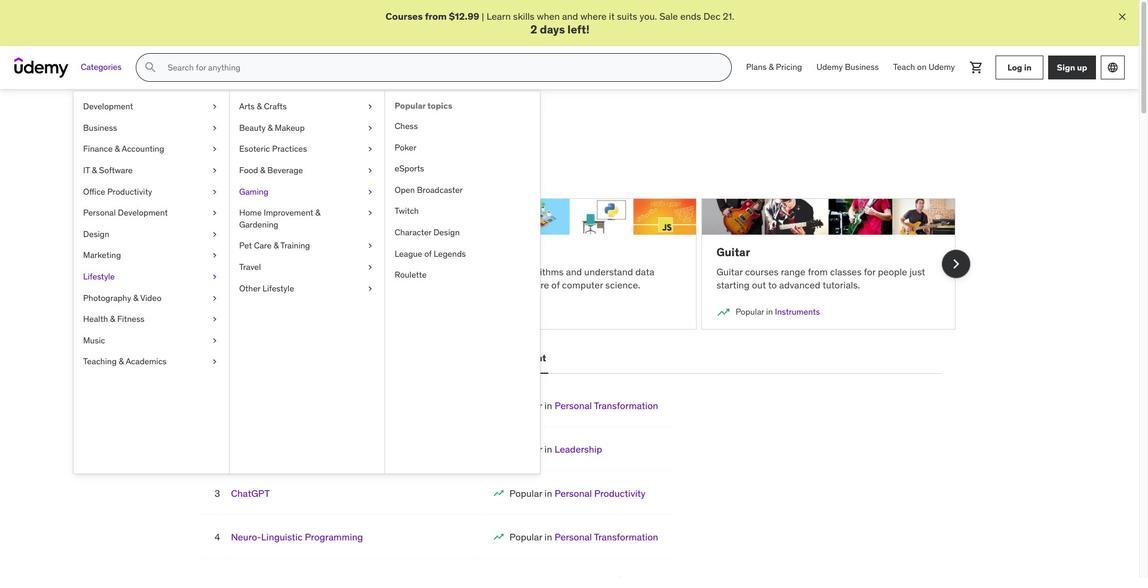 Task type: locate. For each thing, give the bounding box(es) containing it.
0 vertical spatial skills
[[513, 10, 535, 22]]

teach
[[893, 62, 915, 73]]

plans & pricing
[[746, 62, 802, 73]]

and up left!
[[562, 10, 578, 22]]

xsmall image inside other lifestyle link
[[365, 283, 375, 295]]

leadership link
[[555, 444, 602, 456]]

of right core
[[551, 279, 560, 291]]

2 vertical spatial development
[[485, 352, 546, 364]]

& right food
[[260, 165, 265, 176]]

personal transformation link down personal productivity "link" at the bottom of the page
[[555, 532, 658, 544]]

2 personal transformation link from the top
[[555, 532, 658, 544]]

popular in image
[[716, 306, 731, 320]]

courses from $12.99 | learn skills when and where it suits you. sale ends dec 21. 2 days left!
[[386, 10, 734, 37]]

21.
[[723, 10, 734, 22]]

learning
[[247, 245, 294, 260]]

2 horizontal spatial learn
[[487, 10, 511, 22]]

learn right |
[[487, 10, 511, 22]]

0 horizontal spatial business
[[83, 122, 117, 133]]

topics
[[427, 101, 452, 111], [339, 118, 382, 136]]

legends
[[434, 248, 466, 259]]

on
[[917, 62, 927, 73]]

business
[[845, 62, 879, 73], [83, 122, 117, 133]]

in up popular in leadership
[[545, 400, 552, 412]]

1 horizontal spatial design
[[433, 227, 460, 238]]

xsmall image inside the business link
[[210, 122, 219, 134]]

udemy image
[[14, 58, 69, 78]]

popular in image for chatgpt
[[493, 488, 505, 500]]

something
[[210, 152, 255, 164]]

xsmall image inside lifestyle "link"
[[210, 271, 219, 283]]

choose a language image
[[1107, 62, 1119, 74]]

1 horizontal spatial skills
[[513, 10, 535, 22]]

music
[[83, 335, 105, 346]]

to right out
[[768, 279, 777, 291]]

and
[[562, 10, 578, 22], [244, 118, 271, 136], [566, 266, 582, 278]]

sale
[[659, 10, 678, 22]]

plans
[[746, 62, 767, 73]]

office productivity link
[[74, 182, 229, 203]]

and inside learn to build algorithms and understand data structures at the core of computer science.
[[566, 266, 582, 278]]

xsmall image inside the arts & crafts link
[[365, 101, 375, 113]]

roulette
[[395, 270, 427, 281]]

topics inside gaming element
[[427, 101, 452, 111]]

& right health
[[110, 314, 115, 325]]

development
[[83, 101, 133, 112], [118, 208, 168, 218], [485, 352, 546, 364]]

popular and trending topics
[[183, 118, 382, 136]]

and down 'arts & crafts'
[[244, 118, 271, 136]]

0 vertical spatial productivity
[[107, 186, 152, 197]]

1 guitar from the top
[[716, 245, 750, 260]]

learn to build algorithms and understand data structures at the core of computer science.
[[457, 266, 654, 291]]

of inside league of legends link
[[424, 248, 432, 259]]

up
[[1077, 62, 1087, 73]]

software
[[99, 165, 133, 176]]

4 cell from the top
[[510, 532, 658, 544]]

xsmall image up bestselling
[[210, 335, 219, 347]]

1 popular in personal transformation from the top
[[510, 400, 658, 412]]

1 horizontal spatial from
[[425, 10, 447, 22]]

xsmall image inside personal development link
[[210, 208, 219, 219]]

1 vertical spatial personal transformation link
[[555, 532, 658, 544]]

&
[[769, 62, 774, 73], [257, 101, 262, 112], [268, 122, 273, 133], [115, 144, 120, 155], [92, 165, 97, 176], [260, 165, 265, 176], [315, 208, 321, 218], [274, 241, 279, 251], [133, 293, 138, 303], [110, 314, 115, 325], [119, 357, 124, 367]]

1 horizontal spatial personal development
[[443, 352, 546, 364]]

skills up 2
[[513, 10, 535, 22]]

2 cell from the top
[[510, 444, 602, 456]]

0 horizontal spatial personal development
[[83, 208, 168, 218]]

to right how
[[413, 266, 422, 278]]

popular in
[[217, 307, 255, 318]]

& right beauty
[[268, 122, 273, 133]]

1 vertical spatial development
[[118, 208, 168, 218]]

1 vertical spatial transformation
[[594, 532, 658, 544]]

travel link
[[230, 257, 384, 278]]

xsmall image inside teaching & academics link
[[210, 357, 219, 368]]

pet care & training
[[239, 241, 310, 251]]

xsmall image inside health & fitness link
[[210, 314, 219, 326]]

1 vertical spatial of
[[551, 279, 560, 291]]

|
[[482, 10, 484, 22]]

udemy business link
[[809, 53, 886, 82]]

leadership
[[555, 444, 602, 456]]

5 cell from the top
[[510, 576, 658, 579]]

bestselling
[[200, 352, 251, 364]]

0 vertical spatial and
[[562, 10, 578, 22]]

development inside button
[[485, 352, 546, 364]]

categories button
[[74, 53, 129, 82]]

learn for algorithms
[[457, 266, 482, 278]]

1 vertical spatial guitar
[[716, 266, 743, 278]]

close image
[[1116, 11, 1128, 23]]

xsmall image left open
[[365, 186, 375, 198]]

lifestyle inside other lifestyle link
[[262, 283, 294, 294]]

categories
[[81, 62, 122, 73]]

personal productivity link
[[555, 488, 645, 500]]

lifestyle down the "marketing"
[[83, 271, 115, 282]]

dec
[[704, 10, 720, 22]]

in down other
[[248, 307, 255, 318]]

to up structures
[[484, 266, 492, 278]]

& right it
[[92, 165, 97, 176]]

personal transformation link
[[555, 400, 658, 412], [555, 532, 658, 544]]

0 horizontal spatial design
[[83, 229, 109, 240]]

0 vertical spatial learn
[[487, 10, 511, 22]]

when
[[537, 10, 560, 22]]

1 horizontal spatial udemy
[[929, 62, 955, 73]]

0 vertical spatial guitar
[[716, 245, 750, 260]]

business left teach
[[845, 62, 879, 73]]

xsmall image left twitch
[[365, 208, 375, 219]]

guitar for guitar courses range from classes for people just starting out to advanced tutorials.
[[716, 266, 743, 278]]

xsmall image for travel
[[365, 262, 375, 274]]

learn inside courses from $12.99 | learn skills when and where it suits you. sale ends dec 21. 2 days left!
[[487, 10, 511, 22]]

1 vertical spatial from
[[808, 266, 828, 278]]

design up legends
[[433, 227, 460, 238]]

& inside home improvement & gardening
[[315, 208, 321, 218]]

0 vertical spatial lifestyle
[[83, 271, 115, 282]]

character design
[[395, 227, 460, 238]]

neuro-linguistic programming link
[[231, 532, 363, 544]]

arts
[[239, 101, 255, 112]]

0 vertical spatial development
[[83, 101, 133, 112]]

from inside use statistical probability to teach computers how to learn from data.
[[222, 279, 242, 291]]

xsmall image for development
[[210, 101, 219, 113]]

submit search image
[[144, 61, 158, 75]]

xsmall image
[[210, 122, 219, 134], [365, 186, 375, 198], [210, 208, 219, 219], [365, 208, 375, 219], [365, 241, 375, 252], [210, 271, 219, 283], [365, 283, 375, 295], [210, 314, 219, 326], [210, 335, 219, 347]]

esoteric
[[239, 144, 270, 155]]

xsmall image inside food & beverage link
[[365, 165, 375, 177]]

1 vertical spatial personal development
[[443, 352, 546, 364]]

xsmall image for photography & video
[[210, 293, 219, 304]]

0 vertical spatial of
[[424, 248, 432, 259]]

teach on udemy link
[[886, 53, 962, 82]]

range
[[781, 266, 805, 278]]

0 horizontal spatial lifestyle
[[83, 271, 115, 282]]

personal transformation link up leadership on the bottom
[[555, 400, 658, 412]]

1 horizontal spatial topics
[[427, 101, 452, 111]]

xsmall image for design
[[210, 229, 219, 241]]

xsmall image down computers
[[365, 283, 375, 295]]

xsmall image inside development "link"
[[210, 101, 219, 113]]

instruments
[[775, 307, 820, 318]]

0 vertical spatial personal development
[[83, 208, 168, 218]]

1 cell from the top
[[510, 400, 658, 412]]

1 vertical spatial business
[[83, 122, 117, 133]]

statistical
[[217, 266, 258, 278]]

to inside guitar courses range from classes for people just starting out to advanced tutorials.
[[768, 279, 777, 291]]

cell
[[510, 400, 658, 412], [510, 444, 602, 456], [510, 488, 645, 500], [510, 532, 658, 544], [510, 576, 658, 579]]

in right log
[[1024, 62, 1032, 73]]

xsmall image inside beauty & makeup link
[[365, 122, 375, 134]]

2 vertical spatial popular in image
[[493, 532, 505, 544]]

& for academics
[[119, 357, 124, 367]]

travel
[[239, 262, 261, 273]]

or
[[327, 152, 335, 164]]

0 vertical spatial transformation
[[594, 400, 658, 412]]

of right league
[[424, 248, 432, 259]]

xsmall image inside travel link
[[365, 262, 375, 274]]

xsmall image for beauty & makeup
[[365, 122, 375, 134]]

0 vertical spatial popular in personal transformation
[[510, 400, 658, 412]]

log
[[1008, 62, 1022, 73]]

xsmall image for food & beverage
[[365, 165, 375, 177]]

popular in leadership
[[510, 444, 602, 456]]

development for personal development link
[[118, 208, 168, 218]]

0 horizontal spatial udemy
[[817, 62, 843, 73]]

xsmall image inside music link
[[210, 335, 219, 347]]

to inside learn to build algorithms and understand data structures at the core of computer science.
[[484, 266, 492, 278]]

business up finance
[[83, 122, 117, 133]]

1 vertical spatial productivity
[[594, 488, 645, 500]]

0 vertical spatial business
[[845, 62, 879, 73]]

your
[[374, 152, 393, 164]]

xsmall image for lifestyle
[[210, 271, 219, 283]]

neuro-
[[231, 532, 261, 544]]

& right teaching
[[119, 357, 124, 367]]

xsmall image inside the home improvement & gardening link
[[365, 208, 375, 219]]

xsmall image inside marketing link
[[210, 250, 219, 262]]

days
[[540, 22, 565, 37]]

0 horizontal spatial topics
[[339, 118, 382, 136]]

2 udemy from the left
[[929, 62, 955, 73]]

2 vertical spatial learn
[[457, 266, 482, 278]]

2 vertical spatial and
[[566, 266, 582, 278]]

0 vertical spatial popular in image
[[198, 306, 213, 320]]

0 vertical spatial from
[[425, 10, 447, 22]]

beverage
[[267, 165, 303, 176]]

from down statistical
[[222, 279, 242, 291]]

office
[[83, 186, 105, 197]]

udemy right on in the right top of the page
[[929, 62, 955, 73]]

1 horizontal spatial business
[[845, 62, 879, 73]]

xsmall image inside gaming link
[[365, 186, 375, 198]]

league
[[395, 248, 422, 259]]

1 horizontal spatial lifestyle
[[262, 283, 294, 294]]

xsmall image up something
[[210, 122, 219, 134]]

xsmall image down machine
[[210, 271, 219, 283]]

you.
[[640, 10, 657, 22]]

& for fitness
[[110, 314, 115, 325]]

personal development inside personal development button
[[443, 352, 546, 364]]

personal development for personal development button
[[443, 352, 546, 364]]

2 popular in personal transformation from the top
[[510, 532, 658, 544]]

science.
[[605, 279, 640, 291]]

design up the "marketing"
[[83, 229, 109, 240]]

0 horizontal spatial learn
[[183, 152, 208, 164]]

beauty & makeup link
[[230, 118, 384, 139]]

& down gaming link
[[315, 208, 321, 218]]

3 cell from the top
[[510, 488, 645, 500]]

1 personal transformation link from the top
[[555, 400, 658, 412]]

development inside "link"
[[83, 101, 133, 112]]

personal development inside personal development link
[[83, 208, 168, 218]]

learn up structures
[[457, 266, 482, 278]]

development link
[[74, 96, 229, 118]]

shopping cart with 0 items image
[[969, 61, 984, 75]]

classes
[[830, 266, 862, 278]]

personal development
[[83, 208, 168, 218], [443, 352, 546, 364]]

food & beverage link
[[230, 160, 384, 182]]

and up "computer"
[[566, 266, 582, 278]]

1 vertical spatial popular in image
[[493, 488, 505, 500]]

1 vertical spatial learn
[[183, 152, 208, 164]]

& right 'plans'
[[769, 62, 774, 73]]

xsmall image inside finance & accounting link
[[210, 144, 219, 155]]

esports
[[395, 163, 424, 174]]

xsmall image inside it & software link
[[210, 165, 219, 177]]

learn
[[198, 279, 220, 291]]

from left $12.99
[[425, 10, 447, 22]]

xsmall image left 'home'
[[210, 208, 219, 219]]

xsmall image inside esoteric practices link
[[365, 144, 375, 155]]

of
[[424, 248, 432, 259], [551, 279, 560, 291]]

popular in image
[[198, 306, 213, 320], [493, 488, 505, 500], [493, 532, 505, 544]]

skills right existing
[[430, 152, 452, 164]]

xsmall image for gaming
[[365, 186, 375, 198]]

crafts
[[264, 101, 287, 112]]

xsmall image inside photography & video link
[[210, 293, 219, 304]]

1 vertical spatial popular in personal transformation
[[510, 532, 658, 544]]

xsmall image up computers
[[365, 241, 375, 252]]

to up other lifestyle link
[[308, 266, 317, 278]]

machine
[[198, 245, 244, 260]]

xsmall image inside pet care & training link
[[365, 241, 375, 252]]

1 horizontal spatial of
[[551, 279, 560, 291]]

& right arts
[[257, 101, 262, 112]]

& for makeup
[[268, 122, 273, 133]]

care
[[254, 241, 272, 251]]

popular in instruments
[[736, 307, 820, 318]]

xsmall image inside office productivity link
[[210, 186, 219, 198]]

in down popular in personal productivity
[[545, 532, 552, 544]]

1 vertical spatial topics
[[339, 118, 382, 136]]

practices
[[272, 144, 307, 155]]

topics up chess link
[[427, 101, 452, 111]]

& right finance
[[115, 144, 120, 155]]

learn inside learn to build algorithms and understand data structures at the core of computer science.
[[457, 266, 482, 278]]

0 horizontal spatial from
[[222, 279, 242, 291]]

xsmall image for other lifestyle
[[365, 283, 375, 295]]

1 vertical spatial lifestyle
[[262, 283, 294, 294]]

xsmall image for business
[[210, 122, 219, 134]]

from up the advanced
[[808, 266, 828, 278]]

xsmall image inside design link
[[210, 229, 219, 241]]

tutorials.
[[823, 279, 860, 291]]

& for accounting
[[115, 144, 120, 155]]

topics up improve
[[339, 118, 382, 136]]

1 transformation from the top
[[594, 400, 658, 412]]

1 horizontal spatial learn
[[457, 266, 482, 278]]

pet
[[239, 241, 252, 251]]

0 vertical spatial personal transformation link
[[555, 400, 658, 412]]

popular in personal transformation down popular in personal productivity
[[510, 532, 658, 544]]

lifestyle down probability
[[262, 283, 294, 294]]

0 horizontal spatial of
[[424, 248, 432, 259]]

personal transformation link for 1st cell from the top
[[555, 400, 658, 412]]

learn left something
[[183, 152, 208, 164]]

udemy right pricing
[[817, 62, 843, 73]]

0 vertical spatial topics
[[427, 101, 452, 111]]

2 horizontal spatial from
[[808, 266, 828, 278]]

fitness
[[117, 314, 144, 325]]

xsmall image
[[210, 101, 219, 113], [365, 101, 375, 113], [365, 122, 375, 134], [210, 144, 219, 155], [365, 144, 375, 155], [210, 165, 219, 177], [365, 165, 375, 177], [210, 186, 219, 198], [210, 229, 219, 241], [210, 250, 219, 262], [365, 262, 375, 274], [210, 293, 219, 304], [210, 357, 219, 368]]

development for personal development button
[[485, 352, 546, 364]]

xsmall image down learn at the left of the page
[[210, 314, 219, 326]]

2 vertical spatial from
[[222, 279, 242, 291]]

of inside learn to build algorithms and understand data structures at the core of computer science.
[[551, 279, 560, 291]]

it & software link
[[74, 160, 229, 182]]

new
[[307, 152, 324, 164]]

guitar inside guitar courses range from classes for people just starting out to advanced tutorials.
[[716, 266, 743, 278]]

teaching & academics
[[83, 357, 167, 367]]

popular in personal transformation up leadership on the bottom
[[510, 400, 658, 412]]

1 vertical spatial skills
[[430, 152, 452, 164]]

from inside guitar courses range from classes for people just starting out to advanced tutorials.
[[808, 266, 828, 278]]

probability
[[261, 266, 306, 278]]

& left video
[[133, 293, 138, 303]]

2 guitar from the top
[[716, 266, 743, 278]]



Task type: describe. For each thing, give the bounding box(es) containing it.
gaming
[[239, 186, 268, 197]]

log in link
[[996, 56, 1043, 80]]

esoteric practices
[[239, 144, 307, 155]]

food
[[239, 165, 258, 176]]

udemy business
[[817, 62, 879, 73]]

pricing
[[776, 62, 802, 73]]

guitar for guitar
[[716, 245, 750, 260]]

the
[[514, 279, 528, 291]]

next image
[[946, 255, 965, 274]]

data
[[635, 266, 654, 278]]

carousel element
[[183, 184, 970, 344]]

other lifestyle link
[[230, 278, 384, 300]]

popular in image inside carousel element
[[198, 306, 213, 320]]

suits
[[617, 10, 637, 22]]

1 horizontal spatial productivity
[[594, 488, 645, 500]]

programming
[[305, 532, 363, 544]]

poker
[[395, 142, 417, 153]]

photography & video link
[[74, 288, 229, 309]]

it
[[83, 165, 90, 176]]

design link
[[74, 224, 229, 245]]

understand
[[584, 266, 633, 278]]

xsmall image for arts & crafts
[[365, 101, 375, 113]]

in down popular in leadership
[[545, 488, 552, 500]]

0 horizontal spatial productivity
[[107, 186, 152, 197]]

xsmall image for personal development
[[210, 208, 219, 219]]

machine learning
[[198, 245, 294, 260]]

xsmall image for pet care & training
[[365, 241, 375, 252]]

beauty
[[239, 122, 266, 133]]

& for video
[[133, 293, 138, 303]]

health
[[83, 314, 108, 325]]

log in
[[1008, 62, 1032, 73]]

poker link
[[385, 137, 540, 159]]

finance & accounting link
[[74, 139, 229, 160]]

league of legends
[[395, 248, 466, 259]]

finance
[[83, 144, 113, 155]]

xsmall image for health & fitness
[[210, 314, 219, 326]]

algorithms
[[457, 245, 518, 260]]

league of legends link
[[385, 244, 540, 265]]

music link
[[74, 331, 229, 352]]

2 transformation from the top
[[594, 532, 658, 544]]

xsmall image for it & software
[[210, 165, 219, 177]]

xsmall image for marketing
[[210, 250, 219, 262]]

xsmall image for music
[[210, 335, 219, 347]]

design inside design link
[[83, 229, 109, 240]]

just
[[910, 266, 925, 278]]

left!
[[568, 22, 590, 37]]

xsmall image for home improvement & gardening
[[365, 208, 375, 219]]

character design link
[[385, 222, 540, 244]]

personal development link
[[74, 203, 229, 224]]

finance & accounting
[[83, 144, 164, 155]]

academics
[[126, 357, 167, 367]]

xsmall image for office productivity
[[210, 186, 219, 198]]

& right care
[[274, 241, 279, 251]]

xsmall image for esoteric practices
[[365, 144, 375, 155]]

& for software
[[92, 165, 97, 176]]

algorithms
[[518, 266, 564, 278]]

teach
[[319, 266, 343, 278]]

it & software
[[83, 165, 133, 176]]

core
[[530, 279, 549, 291]]

gaming element
[[384, 92, 540, 474]]

from inside courses from $12.99 | learn skills when and where it suits you. sale ends dec 21. 2 days left!
[[425, 10, 447, 22]]

popular in image for neuro-linguistic programming
[[493, 532, 505, 544]]

2
[[530, 22, 537, 37]]

other lifestyle
[[239, 283, 294, 294]]

chatgpt link
[[231, 488, 270, 500]]

twitch link
[[385, 201, 540, 222]]

& for crafts
[[257, 101, 262, 112]]

learn for popular and trending topics
[[183, 152, 208, 164]]

open
[[395, 185, 415, 195]]

in left leadership link
[[545, 444, 552, 456]]

open broadcaster
[[395, 185, 463, 195]]

popular in personal transformation for 2nd cell from the bottom
[[510, 532, 658, 544]]

plans & pricing link
[[739, 53, 809, 82]]

arts & crafts link
[[230, 96, 384, 118]]

starting
[[716, 279, 750, 291]]

pet care & training link
[[230, 236, 384, 257]]

twitch
[[395, 206, 419, 217]]

marketing link
[[74, 245, 229, 267]]

data.
[[244, 279, 266, 291]]

& for pricing
[[769, 62, 774, 73]]

skills inside courses from $12.99 | learn skills when and where it suits you. sale ends dec 21. 2 days left!
[[513, 10, 535, 22]]

1 udemy from the left
[[817, 62, 843, 73]]

food & beverage
[[239, 165, 303, 176]]

popular topics
[[395, 101, 452, 111]]

design inside character design link
[[433, 227, 460, 238]]

makeup
[[275, 122, 305, 133]]

teaching & academics link
[[74, 352, 229, 373]]

instruments link
[[775, 307, 820, 318]]

1 vertical spatial and
[[244, 118, 271, 136]]

and inside courses from $12.99 | learn skills when and where it suits you. sale ends dec 21. 2 days left!
[[562, 10, 578, 22]]

photography
[[83, 293, 131, 303]]

office productivity
[[83, 186, 152, 197]]

training
[[280, 241, 310, 251]]

computer
[[562, 279, 603, 291]]

use statistical probability to teach computers how to learn from data.
[[198, 266, 422, 291]]

in left instruments
[[766, 307, 773, 318]]

popular in personal productivity
[[510, 488, 645, 500]]

teach on udemy
[[893, 62, 955, 73]]

sign
[[1057, 62, 1075, 73]]

chess link
[[385, 116, 540, 137]]

xsmall image for finance & accounting
[[210, 144, 219, 155]]

personal development button
[[441, 344, 549, 373]]

4
[[215, 532, 220, 544]]

personal development for personal development link
[[83, 208, 168, 218]]

roulette link
[[385, 265, 540, 286]]

open broadcaster link
[[385, 180, 540, 201]]

xsmall image for teaching & academics
[[210, 357, 219, 368]]

existing
[[395, 152, 428, 164]]

accounting
[[122, 144, 164, 155]]

lifestyle inside lifestyle "link"
[[83, 271, 115, 282]]

home improvement & gardening
[[239, 208, 321, 230]]

out
[[752, 279, 766, 291]]

0 horizontal spatial skills
[[430, 152, 452, 164]]

Search for anything text field
[[165, 58, 717, 78]]

personal transformation link for 2nd cell from the bottom
[[555, 532, 658, 544]]

popular inside gaming element
[[395, 101, 426, 111]]

trending
[[274, 118, 336, 136]]

personal inside button
[[443, 352, 483, 364]]

chess
[[395, 121, 418, 132]]

& for beverage
[[260, 165, 265, 176]]

popular in personal transformation for 1st cell from the top
[[510, 400, 658, 412]]



Task type: vqa. For each thing, say whether or not it's contained in the screenshot.
IT & Software
yes



